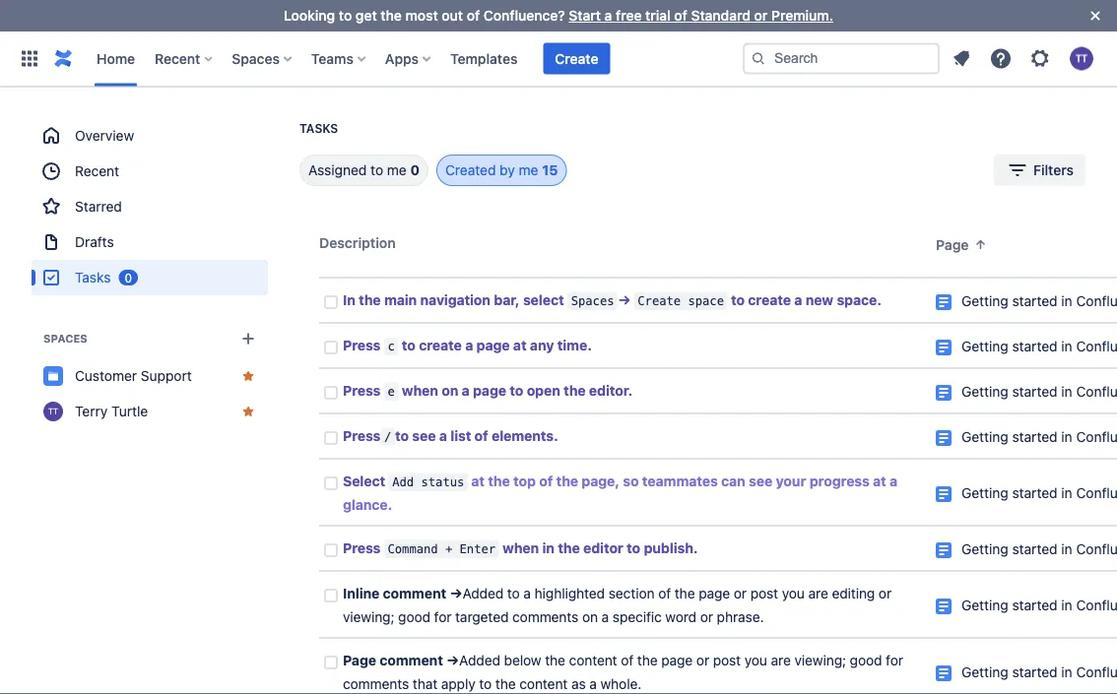 Task type: locate. For each thing, give the bounding box(es) containing it.
or up phrase.
[[734, 586, 747, 602]]

6 page title icon image from the top
[[936, 543, 952, 559]]

see
[[412, 428, 436, 444], [749, 473, 773, 490]]

added below the content of the page or post you are viewing; good for comments that apply to the content as a whole.
[[343, 653, 907, 693]]

getting started in conflu link for when in the editor to publish.
[[962, 541, 1117, 558]]

press left the e
[[343, 383, 381, 399]]

viewing; inside added to a highlighted section of the page or post you are editing or viewing; good for targeted comments on a specific word or phrase.
[[343, 609, 395, 626]]

0 horizontal spatial page
[[343, 653, 376, 669]]

2 vertical spatial spaces
[[43, 333, 88, 345]]

spaces up 'customer'
[[43, 333, 88, 345]]

getting
[[962, 293, 1009, 309], [962, 338, 1009, 355], [962, 384, 1009, 400], [962, 429, 1009, 445], [962, 485, 1009, 502], [962, 541, 1009, 558], [962, 598, 1009, 614], [962, 665, 1009, 681]]

0 down drafts link
[[125, 271, 132, 285]]

1 horizontal spatial post
[[750, 586, 778, 602]]

press left the c
[[343, 337, 381, 354]]

0 horizontal spatial are
[[771, 653, 791, 669]]

spaces
[[232, 50, 280, 67], [571, 294, 614, 308], [43, 333, 88, 345]]

spaces right recent 'dropdown button'
[[232, 50, 280, 67]]

comments
[[512, 609, 579, 626], [343, 676, 409, 693]]

4 getting started in conflu from the top
[[962, 429, 1117, 445]]

0 horizontal spatial on
[[442, 383, 458, 399]]

good inside added to a highlighted section of the page or post you are editing or viewing; good for targeted comments on a specific word or phrase.
[[398, 609, 431, 626]]

starred
[[75, 199, 122, 215]]

teams button
[[305, 43, 373, 74]]

0 horizontal spatial me
[[387, 162, 407, 178]]

tab list
[[276, 155, 567, 186]]

5 page title icon image from the top
[[936, 487, 952, 502]]

in the main navigation bar, select spaces → create space to create a new space.
[[343, 292, 882, 308]]

0 horizontal spatial spaces
[[43, 333, 88, 345]]

viewing; down editing
[[795, 653, 846, 669]]

1 horizontal spatial when
[[503, 540, 539, 557]]

7 page title icon image from the top
[[936, 599, 952, 615]]

1 vertical spatial post
[[713, 653, 741, 669]]

at right status
[[471, 473, 485, 490]]

1 vertical spatial comment
[[380, 653, 443, 669]]

5 getting started in conflu link from the top
[[962, 485, 1117, 502]]

press for see
[[343, 428, 381, 444]]

create down navigation
[[419, 337, 462, 354]]

added inside the added below the content of the page or post you are viewing; good for comments that apply to the content as a whole.
[[459, 653, 500, 669]]

2 started from the top
[[1012, 338, 1058, 355]]

1 horizontal spatial comments
[[512, 609, 579, 626]]

spaces button
[[226, 43, 299, 74]]

1 vertical spatial tasks
[[75, 269, 111, 286]]

you left editing
[[782, 586, 805, 602]]

page down word at bottom
[[661, 653, 693, 669]]

1 vertical spatial →
[[450, 586, 463, 602]]

getting started in conflu link for to create a page at any time.
[[962, 338, 1117, 355]]

getting started in conflu for →
[[962, 293, 1117, 309]]

page for page comment →
[[343, 653, 376, 669]]

1 vertical spatial page
[[343, 653, 376, 669]]

1 horizontal spatial see
[[749, 473, 773, 490]]

6 getting from the top
[[962, 541, 1009, 558]]

1 vertical spatial comments
[[343, 676, 409, 693]]

1 horizontal spatial create
[[638, 294, 681, 308]]

press for on
[[343, 383, 381, 399]]

press
[[343, 337, 381, 354], [343, 383, 381, 399], [343, 428, 381, 444], [343, 540, 381, 557]]

templates link
[[444, 43, 524, 74]]

the
[[381, 7, 402, 24], [359, 292, 381, 308], [564, 383, 586, 399], [488, 473, 510, 490], [556, 473, 578, 490], [558, 540, 580, 557], [675, 586, 695, 602], [545, 653, 565, 669], [637, 653, 658, 669], [496, 676, 516, 693]]

0 horizontal spatial content
[[520, 676, 568, 693]]

comments inside the added below the content of the page or post you are viewing; good for comments that apply to the content as a whole.
[[343, 676, 409, 693]]

0 horizontal spatial create
[[555, 50, 599, 67]]

of up word at bottom
[[658, 586, 671, 602]]

1 horizontal spatial spaces
[[232, 50, 280, 67]]

added for inline comment →
[[463, 586, 504, 602]]

see right /
[[412, 428, 436, 444]]

tasks down 'drafts'
[[75, 269, 111, 286]]

when right enter
[[503, 540, 539, 557]]

getting for when in the editor to publish.
[[962, 541, 1009, 558]]

content
[[569, 653, 617, 669], [520, 676, 568, 693]]

of right trial
[[674, 7, 688, 24]]

0 vertical spatial recent
[[155, 50, 200, 67]]

2 horizontal spatial spaces
[[571, 294, 614, 308]]

navigation
[[420, 292, 491, 308]]

6 conflu from the top
[[1076, 541, 1117, 558]]

page title icon image
[[936, 295, 952, 310], [936, 340, 952, 356], [936, 385, 952, 401], [936, 431, 952, 446], [936, 487, 952, 502], [936, 543, 952, 559], [936, 599, 952, 615], [936, 666, 952, 682]]

publish.
[[644, 540, 698, 557]]

→ for content
[[447, 653, 459, 669]]

→ right select
[[618, 292, 631, 308]]

0 horizontal spatial comments
[[343, 676, 409, 693]]

post down phrase.
[[713, 653, 741, 669]]

3 started from the top
[[1012, 384, 1058, 400]]

3 page title icon image from the top
[[936, 385, 952, 401]]

page down "inline"
[[343, 653, 376, 669]]

viewing; inside the added below the content of the page or post you are viewing; good for comments that apply to the content as a whole.
[[795, 653, 846, 669]]

1 getting started in conflu from the top
[[962, 293, 1117, 309]]

to
[[339, 7, 352, 24], [371, 162, 383, 178], [731, 292, 745, 308], [402, 337, 416, 354], [510, 383, 524, 399], [395, 428, 409, 444], [627, 540, 641, 557], [507, 586, 520, 602], [479, 676, 492, 693]]

7 getting started in conflu link from the top
[[962, 598, 1117, 614]]

8 conflu from the top
[[1076, 665, 1117, 681]]

or down word at bottom
[[696, 653, 709, 669]]

4 page title icon image from the top
[[936, 431, 952, 446]]

1 horizontal spatial tasks
[[300, 122, 338, 135]]

1 horizontal spatial me
[[519, 162, 538, 178]]

→ for highlighted
[[450, 586, 463, 602]]

1 vertical spatial see
[[749, 473, 773, 490]]

3 press from the top
[[343, 428, 381, 444]]

0 vertical spatial tasks
[[300, 122, 338, 135]]

0 horizontal spatial 0
[[125, 271, 132, 285]]

0 horizontal spatial post
[[713, 653, 741, 669]]

you down phrase.
[[745, 653, 767, 669]]

a inside the added below the content of the page or post you are viewing; good for comments that apply to the content as a whole.
[[590, 676, 597, 693]]

page title icon image for at the top of the page, so teammates can see your progress at a glance.
[[936, 487, 952, 502]]

to right /
[[395, 428, 409, 444]]

1 vertical spatial viewing;
[[795, 653, 846, 669]]

create left new
[[748, 292, 791, 308]]

in for to see a list of elements.
[[1061, 429, 1073, 445]]

customer support link
[[32, 359, 268, 394]]

created by me 15
[[445, 162, 558, 178]]

1 horizontal spatial good
[[850, 653, 882, 669]]

1 vertical spatial 0
[[125, 271, 132, 285]]

for inside added to a highlighted section of the page or post you are editing or viewing; good for targeted comments on a specific word or phrase.
[[434, 609, 452, 626]]

on up press / to see a list of elements.
[[442, 383, 458, 399]]

press / to see a list of elements.
[[343, 428, 558, 444]]

on down highlighted
[[582, 609, 598, 626]]

recent up starred
[[75, 163, 119, 179]]

word
[[665, 609, 697, 626]]

1 getting from the top
[[962, 293, 1009, 309]]

content down below
[[520, 676, 568, 693]]

3 conflu from the top
[[1076, 384, 1117, 400]]

to left open
[[510, 383, 524, 399]]

for
[[434, 609, 452, 626], [886, 653, 903, 669]]

0 vertical spatial added
[[463, 586, 504, 602]]

3 getting from the top
[[962, 384, 1009, 400]]

1 vertical spatial for
[[886, 653, 903, 669]]

2 me from the left
[[519, 162, 538, 178]]

1 vertical spatial you
[[745, 653, 767, 669]]

help icon image
[[989, 47, 1013, 70]]

0 vertical spatial when
[[402, 383, 438, 399]]

good
[[398, 609, 431, 626], [850, 653, 882, 669]]

of up whole. in the right of the page
[[621, 653, 634, 669]]

page comment →
[[343, 653, 459, 669]]

0 vertical spatial create
[[748, 292, 791, 308]]

start
[[569, 7, 601, 24]]

create left space
[[638, 294, 681, 308]]

terry
[[75, 403, 108, 420]]

terry turtle link
[[32, 394, 268, 430]]

0 vertical spatial comment
[[383, 586, 446, 602]]

4 press from the top
[[343, 540, 381, 557]]

1 horizontal spatial on
[[582, 609, 598, 626]]

a right as
[[590, 676, 597, 693]]

4 getting started in conflu link from the top
[[962, 429, 1117, 445]]

2 conflu from the top
[[1076, 338, 1117, 355]]

create inside global element
[[555, 50, 599, 67]]

create
[[555, 50, 599, 67], [638, 294, 681, 308]]

search image
[[751, 51, 767, 67]]

1 horizontal spatial recent
[[155, 50, 200, 67]]

started for when on a page to open the editor.
[[1012, 384, 1058, 400]]

0 horizontal spatial for
[[434, 609, 452, 626]]

the right below
[[545, 653, 565, 669]]

comment down the command
[[383, 586, 446, 602]]

or
[[754, 7, 768, 24], [734, 586, 747, 602], [879, 586, 892, 602], [700, 609, 713, 626], [696, 653, 709, 669]]

to inside added to a highlighted section of the page or post you are editing or viewing; good for targeted comments on a specific word or phrase.
[[507, 586, 520, 602]]

created
[[445, 162, 496, 178]]

conflu for when in the editor to publish.
[[1076, 541, 1117, 558]]

1 horizontal spatial content
[[569, 653, 617, 669]]

page
[[936, 237, 969, 253], [343, 653, 376, 669]]

0 horizontal spatial recent
[[75, 163, 119, 179]]

getting started in conflu for when on a page to open the editor.
[[962, 384, 1117, 400]]

4 conflu from the top
[[1076, 429, 1117, 445]]

0 vertical spatial for
[[434, 609, 452, 626]]

getting started in conflu for when in the editor to publish.
[[962, 541, 1117, 558]]

spaces up time.
[[571, 294, 614, 308]]

press left /
[[343, 428, 381, 444]]

getting started in conflu
[[962, 293, 1117, 309], [962, 338, 1117, 355], [962, 384, 1117, 400], [962, 429, 1117, 445], [962, 485, 1117, 502], [962, 541, 1117, 558], [962, 598, 1117, 614], [962, 665, 1117, 681]]

in for when on a page to open the editor.
[[1061, 384, 1073, 400]]

1 vertical spatial spaces
[[571, 294, 614, 308]]

0 horizontal spatial tasks
[[75, 269, 111, 286]]

post inside the added below the content of the page or post you are viewing; good for comments that apply to the content as a whole.
[[713, 653, 741, 669]]

0 vertical spatial spaces
[[232, 50, 280, 67]]

inline comment →
[[343, 586, 463, 602]]

of right top
[[539, 473, 553, 490]]

page title icon image for to create a page at any time.
[[936, 340, 952, 356]]

your
[[776, 473, 806, 490]]

started for →
[[1012, 293, 1058, 309]]

to up targeted
[[507, 586, 520, 602]]

page up phrase.
[[699, 586, 730, 602]]

when right the e
[[402, 383, 438, 399]]

1 vertical spatial create
[[638, 294, 681, 308]]

1 horizontal spatial create
[[748, 292, 791, 308]]

started for to see a list of elements.
[[1012, 429, 1058, 445]]

are inside the added below the content of the page or post you are viewing; good for comments that apply to the content as a whole.
[[771, 653, 791, 669]]

group containing overview
[[32, 118, 268, 296]]

close image
[[1084, 4, 1107, 28]]

5 conflu from the top
[[1076, 485, 1117, 502]]

your profile and preferences image
[[1070, 47, 1094, 70]]

banner containing home
[[0, 31, 1117, 87]]

content up as
[[569, 653, 617, 669]]

are inside added to a highlighted section of the page or post you are editing or viewing; good for targeted comments on a specific word or phrase.
[[808, 586, 828, 602]]

1 conflu from the top
[[1076, 293, 1117, 309]]

press command + enter when in the editor to publish.
[[343, 540, 698, 557]]

at
[[513, 337, 527, 354], [471, 473, 485, 490], [873, 473, 886, 490]]

0 vertical spatial post
[[750, 586, 778, 602]]

comments down page comment →
[[343, 676, 409, 693]]

me right by
[[519, 162, 538, 178]]

banner
[[0, 31, 1117, 87]]

e
[[388, 385, 395, 399]]

added up apply
[[459, 653, 500, 669]]

2 getting started in conflu from the top
[[962, 338, 1117, 355]]

0 vertical spatial are
[[808, 586, 828, 602]]

confluence?
[[484, 7, 565, 24]]

page
[[477, 337, 510, 354], [473, 383, 506, 399], [699, 586, 730, 602], [661, 653, 693, 669]]

0 vertical spatial comments
[[512, 609, 579, 626]]

a left free
[[605, 7, 612, 24]]

1 vertical spatial added
[[459, 653, 500, 669]]

8 getting started in conflu link from the top
[[962, 665, 1117, 681]]

of right the out
[[467, 7, 480, 24]]

in for →
[[1061, 293, 1073, 309]]

1 started from the top
[[1012, 293, 1058, 309]]

a left specific
[[602, 609, 609, 626]]

added up targeted
[[463, 586, 504, 602]]

1 horizontal spatial page
[[936, 237, 969, 253]]

press c to create a page at any time.
[[343, 337, 592, 354]]

1 vertical spatial recent
[[75, 163, 119, 179]]

0 vertical spatial you
[[782, 586, 805, 602]]

1 me from the left
[[387, 162, 407, 178]]

at left any
[[513, 337, 527, 354]]

the up word at bottom
[[675, 586, 695, 602]]

support
[[141, 368, 192, 384]]

to right the c
[[402, 337, 416, 354]]

1 vertical spatial good
[[850, 653, 882, 669]]

0 vertical spatial page
[[936, 237, 969, 253]]

recent link
[[32, 154, 268, 189]]

2 getting started in conflu link from the top
[[962, 338, 1117, 355]]

of inside at the top of the page, so teammates can see your progress at a glance.
[[539, 473, 553, 490]]

0 horizontal spatial at
[[471, 473, 485, 490]]

2 horizontal spatial at
[[873, 473, 886, 490]]

page title icon image for →
[[936, 295, 952, 310]]

0 vertical spatial content
[[569, 653, 617, 669]]

time.
[[558, 337, 592, 354]]

getting for →
[[962, 293, 1009, 309]]

or inside the added below the content of the page or post you are viewing; good for comments that apply to the content as a whole.
[[696, 653, 709, 669]]

select
[[343, 473, 385, 490]]

getting started in conflu for to see a list of elements.
[[962, 429, 1117, 445]]

good down inline comment →
[[398, 609, 431, 626]]

top
[[513, 473, 536, 490]]

post up phrase.
[[750, 586, 778, 602]]

create down start
[[555, 50, 599, 67]]

1 page title icon image from the top
[[936, 295, 952, 310]]

in for to create a page at any time.
[[1061, 338, 1073, 355]]

6 started from the top
[[1012, 541, 1058, 558]]

comments down highlighted
[[512, 609, 579, 626]]

recent right home
[[155, 50, 200, 67]]

0 horizontal spatial when
[[402, 383, 438, 399]]

of right list
[[475, 428, 488, 444]]

1 horizontal spatial are
[[808, 586, 828, 602]]

create link
[[543, 43, 610, 74]]

me right assigned
[[387, 162, 407, 178]]

4 started from the top
[[1012, 429, 1058, 445]]

when
[[402, 383, 438, 399], [503, 540, 539, 557]]

5 getting started in conflu from the top
[[962, 485, 1117, 502]]

getting started in conflu for to create a page at any time.
[[962, 338, 1117, 355]]

in for at the top of the page, so teammates can see your progress at a glance.
[[1061, 485, 1073, 502]]

6 getting started in conflu link from the top
[[962, 541, 1117, 558]]

0 vertical spatial viewing;
[[343, 609, 395, 626]]

viewing; down "inline"
[[343, 609, 395, 626]]

0 vertical spatial good
[[398, 609, 431, 626]]

filters button
[[994, 155, 1086, 186]]

the up whole. in the right of the page
[[637, 653, 658, 669]]

of
[[467, 7, 480, 24], [674, 7, 688, 24], [475, 428, 488, 444], [539, 473, 553, 490], [658, 586, 671, 602], [621, 653, 634, 669]]

→ up apply
[[447, 653, 459, 669]]

a down navigation
[[465, 337, 473, 354]]

you
[[782, 586, 805, 602], [745, 653, 767, 669]]

7 started from the top
[[1012, 598, 1058, 614]]

the right open
[[564, 383, 586, 399]]

3 getting started in conflu from the top
[[962, 384, 1117, 400]]

0 horizontal spatial you
[[745, 653, 767, 669]]

1 getting started in conflu link from the top
[[962, 293, 1117, 309]]

0 horizontal spatial good
[[398, 609, 431, 626]]

4 getting from the top
[[962, 429, 1009, 445]]

getting started in conflu for at the top of the page, so teammates can see your progress at a glance.
[[962, 485, 1117, 502]]

at right progress
[[873, 473, 886, 490]]

press down 'glance.'
[[343, 540, 381, 557]]

6 getting started in conflu from the top
[[962, 541, 1117, 558]]

0 horizontal spatial viewing;
[[343, 609, 395, 626]]

tasks up assigned
[[300, 122, 338, 135]]

comment for that
[[380, 653, 443, 669]]

viewing;
[[343, 609, 395, 626], [795, 653, 846, 669]]

main
[[384, 292, 417, 308]]

1 vertical spatial are
[[771, 653, 791, 669]]

1 horizontal spatial for
[[886, 653, 903, 669]]

2 press from the top
[[343, 383, 381, 399]]

getting started in conflu link for →
[[962, 293, 1117, 309]]

3 getting started in conflu link from the top
[[962, 384, 1117, 400]]

1 horizontal spatial you
[[782, 586, 805, 602]]

0 horizontal spatial create
[[419, 337, 462, 354]]

post inside added to a highlighted section of the page or post you are editing or viewing; good for targeted comments on a specific word or phrase.
[[750, 586, 778, 602]]

see right can
[[749, 473, 773, 490]]

1 horizontal spatial 0
[[410, 162, 420, 178]]

5 getting from the top
[[962, 485, 1009, 502]]

0 left created
[[410, 162, 420, 178]]

at the top of the page, so teammates can see your progress at a glance.
[[343, 473, 901, 513]]

below
[[504, 653, 541, 669]]

0 vertical spatial see
[[412, 428, 436, 444]]

5 started from the top
[[1012, 485, 1058, 502]]

in for when in the editor to publish.
[[1061, 541, 1073, 558]]

to right apply
[[479, 676, 492, 693]]

8 getting from the top
[[962, 665, 1009, 681]]

targeted
[[455, 609, 509, 626]]

comment up that
[[380, 653, 443, 669]]

or right standard
[[754, 7, 768, 24]]

good down editing
[[850, 653, 882, 669]]

1 horizontal spatial viewing;
[[795, 653, 846, 669]]

0 vertical spatial create
[[555, 50, 599, 67]]

started
[[1012, 293, 1058, 309], [1012, 338, 1058, 355], [1012, 384, 1058, 400], [1012, 429, 1058, 445], [1012, 485, 1058, 502], [1012, 541, 1058, 558], [1012, 598, 1058, 614], [1012, 665, 1058, 681]]

1 press from the top
[[343, 337, 381, 354]]

teammates
[[642, 473, 718, 490]]

a right progress
[[890, 473, 898, 490]]

a down press c to create a page at any time.
[[462, 383, 470, 399]]

2 vertical spatial →
[[447, 653, 459, 669]]

are
[[808, 586, 828, 602], [771, 653, 791, 669]]

→ up targeted
[[450, 586, 463, 602]]

2 page title icon image from the top
[[936, 340, 952, 356]]

1 vertical spatial on
[[582, 609, 598, 626]]

home link
[[91, 43, 141, 74]]

group
[[32, 118, 268, 296]]

notification icon image
[[950, 47, 973, 70]]

on inside added to a highlighted section of the page or post you are editing or viewing; good for targeted comments on a specific word or phrase.
[[582, 609, 598, 626]]

spaces inside in the main navigation bar, select spaces → create space to create a new space.
[[571, 294, 614, 308]]

start a free trial of standard or premium. link
[[569, 7, 834, 24]]

apply
[[441, 676, 476, 693]]

started for to create a page at any time.
[[1012, 338, 1058, 355]]

page left ascending sorting icon page
[[936, 237, 969, 253]]

select add status
[[343, 473, 464, 490]]

add
[[392, 475, 414, 490]]

conflu for when on a page to open the editor.
[[1076, 384, 1117, 400]]

added inside added to a highlighted section of the page or post you are editing or viewing; good for targeted comments on a specific word or phrase.
[[463, 586, 504, 602]]

in
[[1061, 293, 1073, 309], [1061, 338, 1073, 355], [1061, 384, 1073, 400], [1061, 429, 1073, 445], [1061, 485, 1073, 502], [542, 540, 555, 557], [1061, 541, 1073, 558], [1061, 598, 1073, 614], [1061, 665, 1073, 681]]

page title icon image for to see a list of elements.
[[936, 431, 952, 446]]

confluence image
[[51, 47, 75, 70], [51, 47, 75, 70]]

conflu
[[1076, 293, 1117, 309], [1076, 338, 1117, 355], [1076, 384, 1117, 400], [1076, 429, 1117, 445], [1076, 485, 1117, 502], [1076, 541, 1117, 558], [1076, 598, 1117, 614], [1076, 665, 1117, 681]]

2 getting from the top
[[962, 338, 1009, 355]]



Task type: vqa. For each thing, say whether or not it's contained in the screenshot.
STARRED link
yes



Task type: describe. For each thing, give the bounding box(es) containing it.
description
[[319, 235, 396, 251]]

editing
[[832, 586, 875, 602]]

page up press e when on a page to open the editor. at bottom
[[477, 337, 510, 354]]

apps
[[385, 50, 419, 67]]

create inside in the main navigation bar, select spaces → create space to create a new space.
[[638, 294, 681, 308]]

page title icon image for when in the editor to publish.
[[936, 543, 952, 559]]

looking to get the most out of confluence? start a free trial of standard or premium.
[[284, 7, 834, 24]]

open
[[527, 383, 560, 399]]

tasks inside group
[[75, 269, 111, 286]]

list
[[451, 428, 471, 444]]

templates
[[450, 50, 518, 67]]

a left new
[[795, 292, 802, 308]]

editor
[[583, 540, 623, 557]]

0 horizontal spatial see
[[412, 428, 436, 444]]

press for create
[[343, 337, 381, 354]]

apps button
[[379, 43, 438, 74]]

added to a highlighted section of the page or post you are editing or viewing; good for targeted comments on a specific word or phrase.
[[343, 586, 895, 626]]

me for to
[[387, 162, 407, 178]]

highlighted
[[535, 586, 605, 602]]

settings icon image
[[1029, 47, 1052, 70]]

filters
[[1034, 162, 1074, 178]]

space.
[[837, 292, 882, 308]]

turtle
[[111, 403, 148, 420]]

getting for at the top of the page, so teammates can see your progress at a glance.
[[962, 485, 1009, 502]]

getting for when on a page to open the editor.
[[962, 384, 1009, 400]]

of inside the added below the content of the page or post you are viewing; good for comments that apply to the content as a whole.
[[621, 653, 634, 669]]

page inside the added below the content of the page or post you are viewing; good for comments that apply to the content as a whole.
[[661, 653, 693, 669]]

home
[[97, 50, 135, 67]]

1 vertical spatial content
[[520, 676, 568, 693]]

the left editor
[[558, 540, 580, 557]]

/
[[384, 430, 392, 444]]

1 vertical spatial when
[[503, 540, 539, 557]]

inline
[[343, 586, 380, 602]]

page down press c to create a page at any time.
[[473, 383, 506, 399]]

recent inside "recent" link
[[75, 163, 119, 179]]

a left highlighted
[[524, 586, 531, 602]]

1 vertical spatial create
[[419, 337, 462, 354]]

0 vertical spatial 0
[[410, 162, 420, 178]]

getting started in conflu link for when on a page to open the editor.
[[962, 384, 1117, 400]]

get
[[356, 7, 377, 24]]

can
[[721, 473, 746, 490]]

new
[[806, 292, 834, 308]]

most
[[405, 7, 438, 24]]

select
[[523, 292, 564, 308]]

conflu for at the top of the page, so teammates can see your progress at a glance.
[[1076, 485, 1117, 502]]

status
[[421, 475, 464, 490]]

the down below
[[496, 676, 516, 693]]

getting for to see a list of elements.
[[962, 429, 1009, 445]]

press for enter
[[343, 540, 381, 557]]

getting started in conflu link for at the top of the page, so teammates can see your progress at a glance.
[[962, 485, 1117, 502]]

in
[[343, 292, 355, 308]]

recent button
[[149, 43, 220, 74]]

page,
[[582, 473, 620, 490]]

the left page,
[[556, 473, 578, 490]]

0 vertical spatial →
[[618, 292, 631, 308]]

specific
[[613, 609, 662, 626]]

recent inside recent 'dropdown button'
[[155, 50, 200, 67]]

unstar this space image
[[240, 404, 256, 420]]

as
[[571, 676, 586, 693]]

whole.
[[601, 676, 642, 693]]

trial
[[646, 7, 671, 24]]

a inside at the top of the page, so teammates can see your progress at a glance.
[[890, 473, 898, 490]]

a left list
[[439, 428, 447, 444]]

to inside the added below the content of the page or post you are viewing; good for comments that apply to the content as a whole.
[[479, 676, 492, 693]]

to right space
[[731, 292, 745, 308]]

conflu for to create a page at any time.
[[1076, 338, 1117, 355]]

+
[[445, 542, 452, 557]]

1 horizontal spatial at
[[513, 337, 527, 354]]

added for page comment →
[[459, 653, 500, 669]]

started for when in the editor to publish.
[[1012, 541, 1058, 558]]

page inside added to a highlighted section of the page or post you are editing or viewing; good for targeted comments on a specific word or phrase.
[[699, 586, 730, 602]]

overview
[[75, 128, 134, 144]]

15
[[542, 162, 558, 178]]

teams
[[311, 50, 354, 67]]

of inside added to a highlighted section of the page or post you are editing or viewing; good for targeted comments on a specific word or phrase.
[[658, 586, 671, 602]]

see inside at the top of the page, so teammates can see your progress at a glance.
[[749, 473, 773, 490]]

standard
[[691, 7, 751, 24]]

the left top
[[488, 473, 510, 490]]

you inside added to a highlighted section of the page or post you are editing or viewing; good for targeted comments on a specific word or phrase.
[[782, 586, 805, 602]]

appswitcher icon image
[[18, 47, 41, 70]]

free
[[616, 7, 642, 24]]

that
[[413, 676, 438, 693]]

7 conflu from the top
[[1076, 598, 1117, 614]]

overview link
[[32, 118, 268, 154]]

c
[[388, 339, 395, 354]]

starred link
[[32, 189, 268, 225]]

page title icon image for when on a page to open the editor.
[[936, 385, 952, 401]]

glance.
[[343, 497, 392, 513]]

assigned to me 0
[[308, 162, 420, 178]]

to right editor
[[627, 540, 641, 557]]

terry turtle
[[75, 403, 148, 420]]

drafts
[[75, 234, 114, 250]]

out
[[442, 7, 463, 24]]

7 getting from the top
[[962, 598, 1009, 614]]

the right get
[[381, 7, 402, 24]]

comments inside added to a highlighted section of the page or post you are editing or viewing; good for targeted comments on a specific word or phrase.
[[512, 609, 579, 626]]

space
[[688, 294, 724, 308]]

the inside added to a highlighted section of the page or post you are editing or viewing; good for targeted comments on a specific word or phrase.
[[675, 586, 695, 602]]

8 page title icon image from the top
[[936, 666, 952, 682]]

ascending sorting icon page image
[[973, 237, 989, 253]]

tab list containing assigned to me
[[276, 155, 567, 186]]

command
[[388, 542, 438, 557]]

phrase.
[[717, 609, 764, 626]]

customer
[[75, 368, 137, 384]]

you inside the added below the content of the page or post you are viewing; good for comments that apply to the content as a whole.
[[745, 653, 767, 669]]

8 getting started in conflu from the top
[[962, 665, 1117, 681]]

premium.
[[771, 7, 834, 24]]

7 getting started in conflu from the top
[[962, 598, 1117, 614]]

page for page
[[936, 237, 969, 253]]

section
[[609, 586, 655, 602]]

or right editing
[[879, 586, 892, 602]]

by
[[500, 162, 515, 178]]

bar,
[[494, 292, 520, 308]]

global element
[[12, 31, 739, 86]]

for inside the added below the content of the page or post you are viewing; good for comments that apply to the content as a whole.
[[886, 653, 903, 669]]

customer support
[[75, 368, 192, 384]]

elements.
[[492, 428, 558, 444]]

press e when on a page to open the editor.
[[343, 383, 633, 399]]

8 started from the top
[[1012, 665, 1058, 681]]

conflu for →
[[1076, 293, 1117, 309]]

any
[[530, 337, 554, 354]]

enter
[[460, 542, 496, 557]]

drafts link
[[32, 225, 268, 260]]

spaces inside 'popup button'
[[232, 50, 280, 67]]

getting for to create a page at any time.
[[962, 338, 1009, 355]]

looking
[[284, 7, 335, 24]]

so
[[623, 473, 639, 490]]

or right word at bottom
[[700, 609, 713, 626]]

good inside the added below the content of the page or post you are viewing; good for comments that apply to the content as a whole.
[[850, 653, 882, 669]]

assigned
[[308, 162, 367, 178]]

to right assigned
[[371, 162, 383, 178]]

conflu for to see a list of elements.
[[1076, 429, 1117, 445]]

create a space image
[[236, 327, 260, 351]]

Search field
[[743, 43, 940, 74]]

me for by
[[519, 162, 538, 178]]

editor.
[[589, 383, 633, 399]]

started for at the top of the page, so teammates can see your progress at a glance.
[[1012, 485, 1058, 502]]

to left get
[[339, 7, 352, 24]]

the right in at left top
[[359, 292, 381, 308]]

unstar this space image
[[240, 368, 256, 384]]

progress
[[810, 473, 870, 490]]

comment for good
[[383, 586, 446, 602]]

getting started in conflu link for to see a list of elements.
[[962, 429, 1117, 445]]

0 vertical spatial on
[[442, 383, 458, 399]]



